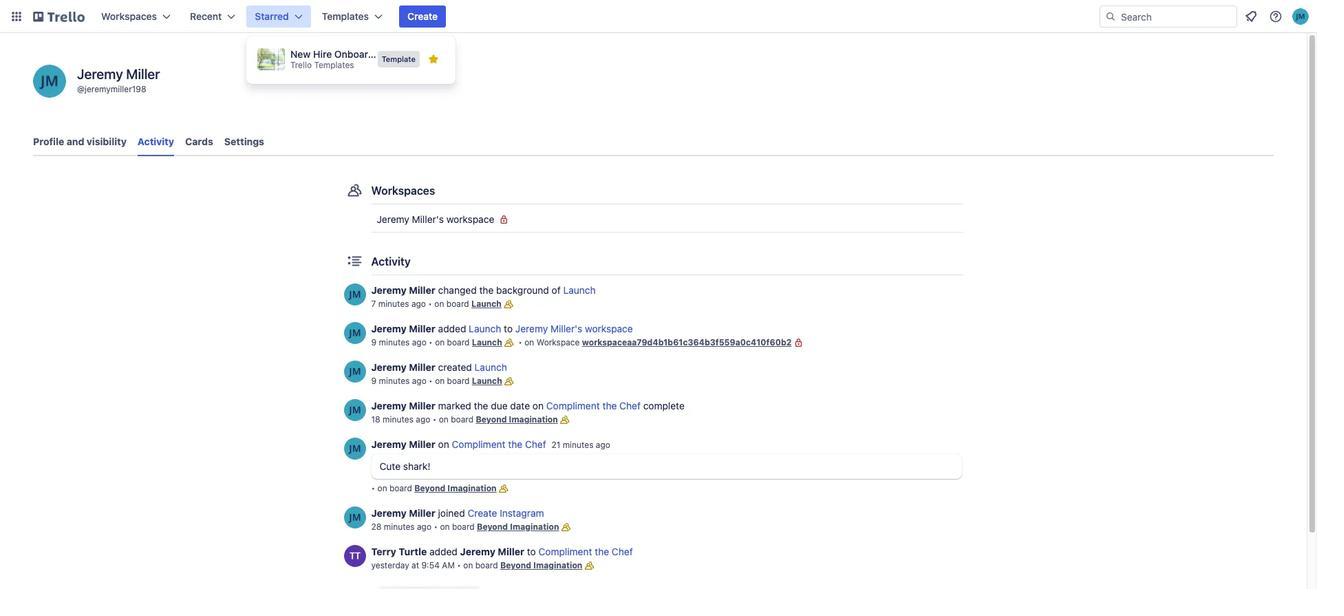 Task type: locate. For each thing, give the bounding box(es) containing it.
activity
[[138, 136, 174, 147], [371, 255, 411, 268]]

miller up yesterday at 9:54 am • on board beyond imagination
[[498, 546, 524, 557]]

beyond imagination link up jeremy miller joined create instagram
[[414, 483, 497, 493]]

compliment up 21
[[546, 400, 600, 412]]

create inside 'create' button
[[407, 10, 438, 22]]

added for launch
[[438, 323, 466, 334]]

1 vertical spatial chef
[[525, 438, 546, 450]]

board down created on the bottom left of the page
[[447, 376, 470, 386]]

compliment the chef link
[[546, 400, 641, 412], [452, 438, 546, 450], [539, 546, 633, 557]]

terry turtle added jeremy miller to compliment the chef
[[371, 546, 633, 557]]

ago up turtle at the bottom left of page
[[417, 522, 431, 532]]

0 vertical spatial chef
[[619, 400, 641, 412]]

and
[[67, 136, 84, 147]]

9 down 7
[[371, 337, 377, 348]]

0 vertical spatial templates
[[322, 10, 369, 22]]

beyond imagination link down terry turtle added jeremy miller to compliment the chef
[[500, 560, 582, 570]]

jeremy miller's workspace link
[[371, 209, 963, 231], [515, 323, 633, 334]]

9 minutes ago • on board launch down jeremy miller created launch
[[371, 376, 502, 386]]

1 vertical spatial activity
[[371, 255, 411, 268]]

jeremy miller (jeremymiller198) image
[[33, 65, 66, 98], [344, 284, 366, 306], [344, 399, 366, 421], [344, 438, 366, 460]]

18 minutes ago • on board beyond imagination
[[371, 414, 558, 425]]

jeremy for jeremy miller changed the background of launch
[[371, 284, 407, 296]]

compliment
[[546, 400, 600, 412], [452, 438, 505, 450], [539, 546, 592, 557]]

•
[[428, 299, 432, 309], [429, 337, 433, 348], [518, 337, 522, 348], [429, 376, 433, 386], [433, 414, 437, 425], [371, 483, 375, 493], [434, 522, 438, 532], [457, 560, 461, 570]]

sm image
[[497, 213, 511, 226]]

1 vertical spatial 9
[[371, 376, 377, 386]]

workspaces up jeremy miller's workspace
[[371, 184, 435, 197]]

miller up 7 minutes ago • on board launch
[[409, 284, 436, 296]]

to
[[504, 323, 513, 334], [527, 546, 536, 557]]

9 up 18
[[371, 376, 377, 386]]

ago down jeremy miller created launch
[[412, 376, 426, 386]]

open information menu image
[[1269, 10, 1283, 23]]

jeremy for jeremy miller @ jeremymiller198
[[77, 66, 123, 82]]

jeremy for jeremy miller added launch to jeremy miller's workspace
[[371, 323, 407, 334]]

at
[[412, 560, 419, 570]]

2 vertical spatial all members of the workspace can see and edit this board. image
[[559, 520, 573, 534]]

launch link
[[563, 284, 596, 296], [471, 299, 502, 309], [469, 323, 501, 334], [472, 337, 502, 348], [475, 361, 507, 373], [472, 376, 502, 386]]

added for jeremy
[[429, 546, 458, 557]]

0 vertical spatial workspace
[[446, 213, 494, 225]]

1 vertical spatial templates
[[314, 60, 354, 70]]

to down the instagram
[[527, 546, 536, 557]]

instagram
[[500, 507, 544, 519]]

ago up jeremy miller created launch
[[412, 337, 426, 348]]

trello
[[290, 60, 312, 70]]

0 horizontal spatial create
[[407, 10, 438, 22]]

on left workspace
[[525, 337, 534, 348]]

all members of the workspace can see and edit this board. image
[[502, 336, 516, 350], [502, 374, 516, 388], [497, 482, 510, 495], [582, 559, 596, 573]]

create
[[407, 10, 438, 22], [468, 507, 497, 519]]

1 horizontal spatial workspaces
[[371, 184, 435, 197]]

ago up shark!
[[416, 414, 430, 425]]

compliment down 18 minutes ago • on board beyond imagination on the bottom of the page
[[452, 438, 505, 450]]

21
[[552, 440, 560, 450]]

18
[[371, 414, 380, 425]]

0 vertical spatial 9
[[371, 337, 377, 348]]

jeremymiller198
[[85, 84, 146, 94]]

workspaces up jeremy miller @ jeremymiller198
[[101, 10, 157, 22]]

workspace up • on workspace workspaceaa79d4b1b61c364b3f559a0c410f60b2
[[585, 323, 633, 334]]

imagination down jeremy miller marked the due date on compliment the chef complete on the bottom of the page
[[509, 414, 558, 425]]

0 vertical spatial all members of the workspace can see and edit this board. image
[[502, 297, 515, 311]]

templates
[[322, 10, 369, 22], [314, 60, 354, 70]]

due
[[491, 400, 508, 412]]

1 vertical spatial all members of the workspace can see and edit this board. image
[[558, 413, 572, 427]]

all members of the workspace can see and edit this board. image
[[502, 297, 515, 311], [558, 413, 572, 427], [559, 520, 573, 534]]

on down jeremy miller created launch
[[435, 376, 445, 386]]

minutes right 7
[[378, 299, 409, 309]]

imagination
[[509, 414, 558, 425], [448, 483, 497, 493], [510, 522, 559, 532], [533, 560, 582, 570]]

2 9 minutes ago • on board launch from the top
[[371, 376, 502, 386]]

board down changed
[[446, 299, 469, 309]]

on up jeremy miller created launch
[[435, 337, 445, 348]]

ago right 7
[[411, 299, 426, 309]]

0 vertical spatial workspaces
[[101, 10, 157, 22]]

on right date
[[533, 400, 544, 412]]

7
[[371, 299, 376, 309]]

9:54
[[421, 560, 440, 570]]

templates inside new hire onboarding trello templates
[[314, 60, 354, 70]]

jeremy miller added launch to jeremy miller's workspace
[[371, 323, 633, 334]]

0 vertical spatial miller's
[[412, 213, 444, 225]]

activity up 7
[[371, 255, 411, 268]]

cards link
[[185, 129, 213, 154]]

settings
[[224, 136, 264, 147]]

create up 28 minutes ago • on board beyond imagination
[[468, 507, 497, 519]]

all members of the workspace can see and edit this board. image down background
[[502, 297, 515, 311]]

minutes for joined
[[384, 522, 415, 532]]

1 vertical spatial miller's
[[551, 323, 582, 334]]

28 minutes ago • on board beyond imagination
[[371, 522, 559, 532]]

to down background
[[504, 323, 513, 334]]

cute
[[380, 460, 401, 472]]

back to home image
[[33, 6, 85, 28]]

all members of the workspace can see and edit this board. image for create instagram
[[559, 520, 573, 534]]

miller up shark!
[[409, 438, 436, 450]]

added up am
[[429, 546, 458, 557]]

• on workspace workspaceaa79d4b1b61c364b3f559a0c410f60b2
[[516, 337, 792, 348]]

miller for jeremy miller joined create instagram
[[409, 507, 436, 519]]

9
[[371, 337, 377, 348], [371, 376, 377, 386]]

templates up onboarding
[[322, 10, 369, 22]]

all members of the workspace can see and edit this board. image for • on workspace
[[502, 336, 516, 350]]

background
[[496, 284, 549, 296]]

1 vertical spatial added
[[429, 546, 458, 557]]

minutes right 21
[[563, 440, 594, 450]]

beyond imagination link down the instagram
[[477, 522, 559, 532]]

0 vertical spatial activity
[[138, 136, 174, 147]]

board
[[446, 299, 469, 309], [447, 337, 470, 348], [447, 376, 470, 386], [451, 414, 474, 425], [390, 483, 412, 493], [452, 522, 475, 532], [475, 560, 498, 570]]

am
[[442, 560, 455, 570]]

ago
[[411, 299, 426, 309], [412, 337, 426, 348], [412, 376, 426, 386], [416, 414, 430, 425], [596, 440, 610, 450], [417, 522, 431, 532]]

jeremy miller (jeremymiller198) image
[[1292, 8, 1309, 25], [344, 322, 366, 344], [344, 361, 366, 383], [344, 506, 366, 529]]

ago for joined
[[417, 522, 431, 532]]

create up starred icon
[[407, 10, 438, 22]]

jeremy miller marked the due date on compliment the chef complete
[[371, 400, 685, 412]]

added
[[438, 323, 466, 334], [429, 546, 458, 557]]

0 vertical spatial compliment the chef link
[[546, 400, 641, 412]]

templates right trello
[[314, 60, 354, 70]]

all members of the workspace can see and edit this board. image for launch
[[502, 297, 515, 311]]

created
[[438, 361, 472, 373]]

0 vertical spatial 9 minutes ago • on board launch
[[371, 337, 502, 348]]

all members of the workspace can see and edit this board. image up terry turtle added jeremy miller to compliment the chef
[[559, 520, 573, 534]]

jeremy miller (jeremymiller198) image for jeremy miller joined create instagram
[[344, 506, 366, 529]]

miller up jeremymiller198
[[126, 66, 160, 82]]

1 horizontal spatial workspace
[[585, 323, 633, 334]]

jeremy miller @ jeremymiller198
[[77, 66, 160, 94]]

miller's
[[412, 213, 444, 225], [551, 323, 582, 334]]

0 vertical spatial added
[[438, 323, 466, 334]]

minutes up 18
[[379, 376, 410, 386]]

on down cute
[[377, 483, 387, 493]]

miller
[[126, 66, 160, 82], [409, 284, 436, 296], [409, 323, 436, 334], [409, 361, 436, 373], [409, 400, 436, 412], [409, 438, 436, 450], [409, 507, 436, 519], [498, 546, 524, 557]]

on down the marked
[[439, 414, 449, 425]]

1 vertical spatial 9 minutes ago • on board launch
[[371, 376, 502, 386]]

the
[[479, 284, 494, 296], [474, 400, 488, 412], [603, 400, 617, 412], [508, 438, 522, 450], [595, 546, 609, 557]]

jeremy miller created launch
[[371, 361, 507, 373]]

chef
[[619, 400, 641, 412], [525, 438, 546, 450], [612, 546, 633, 557]]

minutes right 28
[[384, 522, 415, 532]]

starred icon image
[[428, 54, 439, 65]]

jeremy inside jeremy miller @ jeremymiller198
[[77, 66, 123, 82]]

beyond
[[476, 414, 507, 425], [414, 483, 445, 493], [477, 522, 508, 532], [500, 560, 531, 570]]

1 vertical spatial compliment the chef link
[[452, 438, 546, 450]]

workspace
[[446, 213, 494, 225], [585, 323, 633, 334]]

0 vertical spatial create
[[407, 10, 438, 22]]

miller inside jeremy miller @ jeremymiller198
[[126, 66, 160, 82]]

new hire onboarding trello templates
[[290, 48, 388, 70]]

workspaces
[[101, 10, 157, 22], [371, 184, 435, 197]]

jeremy for jeremy miller marked the due date on compliment the chef complete
[[371, 400, 407, 412]]

9 minutes ago • on board launch
[[371, 337, 502, 348], [371, 376, 502, 386]]

2 vertical spatial compliment
[[539, 546, 592, 557]]

miller for jeremy miller added launch to jeremy miller's workspace
[[409, 323, 436, 334]]

minutes right 18
[[383, 414, 414, 425]]

board up created on the bottom left of the page
[[447, 337, 470, 348]]

1 horizontal spatial create
[[468, 507, 497, 519]]

0 horizontal spatial to
[[504, 323, 513, 334]]

7 minutes ago • on board launch
[[371, 299, 502, 309]]

on down joined
[[440, 522, 450, 532]]

jeremy miller joined create instagram
[[371, 507, 544, 519]]

jeremy miller changed the background of launch
[[371, 284, 596, 296]]

miller left the marked
[[409, 400, 436, 412]]

1 horizontal spatial to
[[527, 546, 536, 557]]

settings link
[[224, 129, 264, 154]]

minutes for marked the due date on
[[383, 414, 414, 425]]

minutes
[[378, 299, 409, 309], [379, 337, 410, 348], [379, 376, 410, 386], [383, 414, 414, 425], [563, 440, 594, 450], [384, 522, 415, 532]]

beyond imagination link
[[476, 414, 558, 425], [414, 483, 497, 493], [477, 522, 559, 532], [500, 560, 582, 570]]

compliment down the instagram
[[539, 546, 592, 557]]

miller left created on the bottom left of the page
[[409, 361, 436, 373]]

jeremy miller on compliment the chef 21 minutes ago
[[371, 438, 610, 450]]

workspaceaa79d4b1b61c364b3f559a0c410f60b2
[[582, 337, 792, 348]]

jeremy miller (jeremymiller198) image for to
[[344, 322, 366, 344]]

workspace left sm icon
[[446, 213, 494, 225]]

miller down 7 minutes ago • on board launch
[[409, 323, 436, 334]]

board down jeremy miller joined create instagram
[[452, 522, 475, 532]]

all members of the workspace can see and edit this board. image up 21
[[558, 413, 572, 427]]

turtle
[[399, 546, 427, 557]]

miller for jeremy miller created launch
[[409, 361, 436, 373]]

0 horizontal spatial workspaces
[[101, 10, 157, 22]]

recent button
[[182, 6, 244, 28]]

beyond imagination link for marked the due date on
[[476, 414, 558, 425]]

jeremy
[[77, 66, 123, 82], [377, 213, 409, 225], [371, 284, 407, 296], [371, 323, 407, 334], [515, 323, 548, 334], [371, 361, 407, 373], [371, 400, 407, 412], [371, 438, 407, 450], [371, 507, 407, 519], [460, 546, 495, 557]]

ago right 21
[[596, 440, 610, 450]]

board down cute shark!
[[390, 483, 412, 493]]

on
[[434, 299, 444, 309], [435, 337, 445, 348], [525, 337, 534, 348], [435, 376, 445, 386], [533, 400, 544, 412], [439, 414, 449, 425], [438, 438, 449, 450], [377, 483, 387, 493], [440, 522, 450, 532], [463, 560, 473, 570]]

beyond imagination link down date
[[476, 414, 558, 425]]

1 9 from the top
[[371, 337, 377, 348]]

jeremy for jeremy miller on compliment the chef 21 minutes ago
[[371, 438, 407, 450]]

9 minutes ago • on board launch up jeremy miller created launch
[[371, 337, 502, 348]]

activity left cards
[[138, 136, 174, 147]]

miller for jeremy miller marked the due date on compliment the chef complete
[[409, 400, 436, 412]]

miller down • on board beyond imagination
[[409, 507, 436, 519]]

launch
[[563, 284, 596, 296], [471, 299, 502, 309], [469, 323, 501, 334], [472, 337, 502, 348], [475, 361, 507, 373], [472, 376, 502, 386]]

1 horizontal spatial miller's
[[551, 323, 582, 334]]

0 vertical spatial to
[[504, 323, 513, 334]]

0 horizontal spatial miller's
[[412, 213, 444, 225]]

templates inside templates popup button
[[322, 10, 369, 22]]

added down 7 minutes ago • on board launch
[[438, 323, 466, 334]]



Task type: describe. For each thing, give the bounding box(es) containing it.
1 horizontal spatial activity
[[371, 255, 411, 268]]

ago inside jeremy miller on compliment the chef 21 minutes ago
[[596, 440, 610, 450]]

0 notifications image
[[1243, 8, 1259, 25]]

cards
[[185, 136, 213, 147]]

2 9 from the top
[[371, 376, 377, 386]]

ago for created
[[412, 376, 426, 386]]

jeremy miller (jeremymiller198) image for changed the background of
[[344, 284, 366, 306]]

ago for marked the due date on
[[416, 414, 430, 425]]

0 vertical spatial compliment
[[546, 400, 600, 412]]

terry turtle (terryturtle) image
[[344, 545, 366, 567]]

0 horizontal spatial workspace
[[446, 213, 494, 225]]

Search field
[[1116, 6, 1237, 27]]

visibility
[[87, 136, 127, 147]]

starred button
[[247, 6, 311, 28]]

workspaces inside popup button
[[101, 10, 157, 22]]

imagination down terry turtle added jeremy miller to compliment the chef
[[533, 560, 582, 570]]

28
[[371, 522, 382, 532]]

workspace
[[537, 337, 580, 348]]

1 vertical spatial to
[[527, 546, 536, 557]]

create button
[[399, 6, 446, 28]]

onboarding
[[334, 48, 388, 60]]

minutes for changed the background of
[[378, 299, 409, 309]]

search image
[[1105, 11, 1116, 22]]

joined
[[438, 507, 465, 519]]

0 horizontal spatial activity
[[138, 136, 174, 147]]

of
[[552, 284, 561, 296]]

board down terry turtle added jeremy miller to compliment the chef
[[475, 560, 498, 570]]

complete
[[643, 400, 685, 412]]

cute shark!
[[380, 460, 430, 472]]

jeremy miller's workspace
[[377, 213, 494, 225]]

compliment the chef link for on
[[452, 438, 546, 450]]

miller for jeremy miller @ jeremymiller198
[[126, 66, 160, 82]]

imagination down the instagram
[[510, 522, 559, 532]]

marked
[[438, 400, 471, 412]]

1 vertical spatial jeremy miller's workspace link
[[515, 323, 633, 334]]

1 vertical spatial workspace
[[585, 323, 633, 334]]

all members of the workspace can see and edit this board. image for yesterday at 9:54 am • on board beyond imagination
[[582, 559, 596, 573]]

on right am
[[463, 560, 473, 570]]

1 9 minutes ago • on board launch from the top
[[371, 337, 502, 348]]

@
[[77, 84, 85, 94]]

profile and visibility
[[33, 136, 127, 147]]

ago for changed the background of
[[411, 299, 426, 309]]

on down 18 minutes ago • on board beyond imagination on the bottom of the page
[[438, 438, 449, 450]]

hire
[[313, 48, 332, 60]]

date
[[510, 400, 530, 412]]

0 vertical spatial jeremy miller's workspace link
[[371, 209, 963, 231]]

yesterday at 9:54 am • on board beyond imagination
[[371, 560, 582, 570]]

1 vertical spatial workspaces
[[371, 184, 435, 197]]

beyond down create instagram link
[[477, 522, 508, 532]]

create instagram link
[[468, 507, 544, 519]]

recent
[[190, 10, 222, 22]]

changed
[[438, 284, 477, 296]]

miller for jeremy miller changed the background of launch
[[409, 284, 436, 296]]

workspaces button
[[93, 6, 179, 28]]

miller for jeremy miller on compliment the chef 21 minutes ago
[[409, 438, 436, 450]]

jeremy miller (jeremymiller198) image for marked the due date on
[[344, 399, 366, 421]]

yesterday
[[371, 560, 409, 570]]

minutes inside jeremy miller on compliment the chef 21 minutes ago
[[563, 440, 594, 450]]

starred
[[255, 10, 289, 22]]

imagination up jeremy miller joined create instagram
[[448, 483, 497, 493]]

minutes for created
[[379, 376, 410, 386]]

jeremy for jeremy miller created launch
[[371, 361, 407, 373]]

template
[[382, 54, 416, 63]]

minutes up jeremy miller created launch
[[379, 337, 410, 348]]

• on board beyond imagination
[[371, 483, 497, 493]]

all members of the workspace can see and edit this board. image for 9 minutes ago • on board launch
[[502, 374, 516, 388]]

jeremy for jeremy miller joined create instagram
[[371, 507, 407, 519]]

this workspace is private. it's not indexed or visible to those outside the workspace. image
[[792, 336, 805, 350]]

jeremy miller (jeremymiller198) image for on
[[344, 438, 366, 460]]

compliment the chef link for marked the due date on
[[546, 400, 641, 412]]

all members of the workspace can see and edit this board. image for compliment the chef
[[558, 413, 572, 427]]

templates button
[[314, 6, 391, 28]]

beyond down due
[[476, 414, 507, 425]]

1 vertical spatial create
[[468, 507, 497, 519]]

jeremy miller (jeremymiller198) image for jeremy miller created launch
[[344, 361, 366, 383]]

beyond down shark!
[[414, 483, 445, 493]]

2 vertical spatial compliment the chef link
[[539, 546, 633, 557]]

terry
[[371, 546, 396, 557]]

beyond imagination link for joined
[[477, 522, 559, 532]]

on down changed
[[434, 299, 444, 309]]

activity link
[[138, 129, 174, 156]]

primary element
[[0, 0, 1317, 33]]

1 vertical spatial compliment
[[452, 438, 505, 450]]

beyond imagination link for added
[[500, 560, 582, 570]]

jeremy for jeremy miller's workspace
[[377, 213, 409, 225]]

2 vertical spatial chef
[[612, 546, 633, 557]]

profile and visibility link
[[33, 129, 127, 154]]

board down the marked
[[451, 414, 474, 425]]

beyond down terry turtle added jeremy miller to compliment the chef
[[500, 560, 531, 570]]

new
[[290, 48, 311, 60]]

profile
[[33, 136, 64, 147]]

shark!
[[403, 460, 430, 472]]

workspaceaa79d4b1b61c364b3f559a0c410f60b2 link
[[582, 337, 792, 348]]



Task type: vqa. For each thing, say whether or not it's contained in the screenshot.
Copy
no



